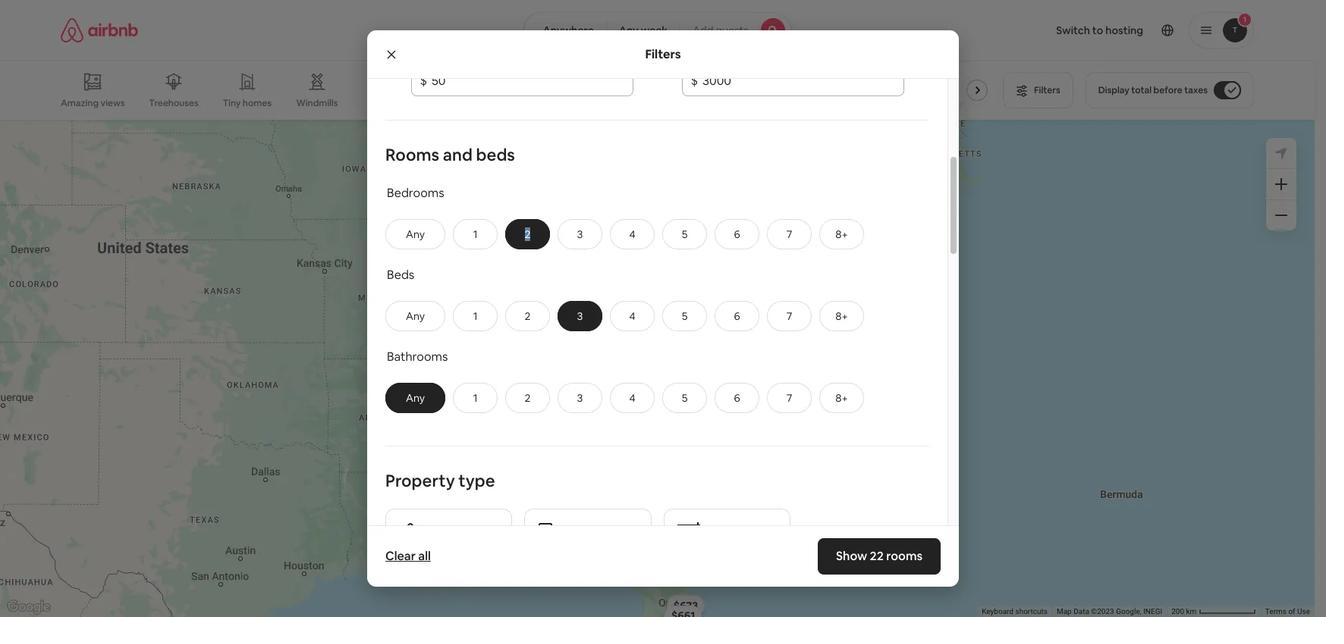 Task type: locate. For each thing, give the bounding box(es) containing it.
none search field containing anywhere
[[524, 12, 791, 49]]

1 5 from the top
[[682, 227, 688, 241]]

2 6 from the top
[[734, 309, 740, 323]]

4 button for beds
[[610, 301, 655, 331]]

3 7 button from the top
[[767, 383, 812, 413]]

$1,392 button
[[595, 392, 641, 413]]

data
[[1074, 608, 1089, 616]]

show left 22
[[836, 549, 867, 564]]

any button
[[385, 219, 445, 249], [385, 301, 445, 331], [385, 383, 445, 413]]

total
[[1131, 84, 1152, 96]]

7 for bathrooms
[[787, 391, 792, 405]]

any element
[[401, 227, 429, 241], [401, 309, 429, 323], [401, 391, 429, 405]]

$605
[[694, 333, 719, 347]]

2 5 from the top
[[682, 309, 688, 323]]

5 button up $742 button
[[662, 219, 707, 249]]

3 7 from the top
[[787, 391, 792, 405]]

2 vertical spatial 4
[[629, 391, 635, 405]]

7 button
[[767, 219, 812, 249], [767, 301, 812, 331], [767, 383, 812, 413]]

0 vertical spatial 8+
[[836, 227, 848, 241]]

1 horizontal spatial show
[[836, 549, 867, 564]]

2 $ from the left
[[691, 73, 698, 89]]

2 2 button from the top
[[505, 301, 550, 331]]

2 7 from the top
[[787, 309, 792, 323]]

8+ element
[[836, 227, 848, 241], [836, 309, 848, 323], [836, 391, 848, 405]]

7
[[787, 227, 792, 241], [787, 309, 792, 323], [787, 391, 792, 405]]

rooms
[[385, 144, 439, 165]]

2 vertical spatial 7
[[787, 391, 792, 405]]

2 vertical spatial any button
[[385, 383, 445, 413]]

3 4 from the top
[[629, 391, 635, 405]]

$ up rooms
[[420, 73, 427, 89]]

0 vertical spatial 1
[[473, 227, 478, 241]]

5 button for beds
[[662, 301, 707, 331]]

tiny homes
[[223, 97, 272, 109]]

windmills
[[296, 97, 338, 109]]

©2023
[[1091, 608, 1114, 616]]

3 5 from the top
[[682, 391, 688, 405]]

2 vertical spatial 5
[[682, 391, 688, 405]]

5 for bedrooms
[[682, 227, 688, 241]]

keyboard shortcuts button
[[982, 607, 1048, 618]]

1 vertical spatial 3 button
[[558, 301, 602, 331]]

None search field
[[524, 12, 791, 49]]

show inside show 22 rooms link
[[836, 549, 867, 564]]

5 button right $1,204
[[662, 383, 707, 413]]

1 3 from the top
[[577, 227, 583, 241]]

$
[[420, 73, 427, 89], [691, 73, 698, 89]]

1 vertical spatial 8+ button
[[819, 301, 864, 331]]

2 8+ element from the top
[[836, 309, 848, 323]]

0 vertical spatial 1 button
[[453, 219, 498, 249]]

6 for bathrooms
[[734, 391, 740, 405]]

1 6 button from the top
[[715, 219, 759, 249]]

1 vertical spatial show
[[836, 549, 867, 564]]

2 1 button from the top
[[453, 301, 498, 331]]

any button down bathrooms
[[385, 383, 445, 413]]

2 vertical spatial 6 button
[[715, 383, 759, 413]]

3
[[577, 227, 583, 241], [577, 309, 583, 323], [577, 391, 583, 405]]

any element for beds
[[401, 309, 429, 323]]

grid
[[956, 97, 973, 109]]

2 vertical spatial 8+
[[836, 391, 848, 405]]

3 2 from the top
[[525, 391, 531, 405]]

0 vertical spatial 5 button
[[662, 219, 707, 249]]

any element down 'bedrooms'
[[401, 227, 429, 241]]

$1,001 button
[[628, 382, 673, 403]]

show
[[626, 525, 654, 539], [836, 549, 867, 564]]

2 vertical spatial 3 button
[[558, 383, 602, 413]]

google,
[[1116, 608, 1142, 616]]

type
[[459, 470, 495, 491]]

$673 button
[[666, 595, 705, 617]]

8+ button for bedrooms
[[819, 219, 864, 249]]

any button for beds
[[385, 301, 445, 331]]

3 6 from the top
[[734, 391, 740, 405]]

2 4 from the top
[[629, 309, 635, 323]]

1 vertical spatial 4 button
[[610, 301, 655, 331]]

1 vertical spatial 6
[[734, 309, 740, 323]]

3 button for bathrooms
[[558, 383, 602, 413]]

5 up $605 button
[[682, 309, 688, 323]]

1 $ from the left
[[420, 73, 427, 89]]

$1,602 $1,484
[[605, 247, 664, 391]]

2 any button from the top
[[385, 301, 445, 331]]

0 vertical spatial 4
[[629, 227, 635, 241]]

0 vertical spatial 3
[[577, 227, 583, 241]]

1 horizontal spatial $
[[691, 73, 698, 89]]

show list button
[[611, 514, 704, 551]]

1 vertical spatial 1 button
[[453, 301, 498, 331]]

2 5 button from the top
[[662, 301, 707, 331]]

display total before taxes
[[1098, 84, 1208, 96]]

5 button up $605
[[662, 301, 707, 331]]

$ down the add
[[691, 73, 698, 89]]

any up bathrooms
[[406, 309, 425, 323]]

1 vertical spatial 2 button
[[505, 301, 550, 331]]

1 any button from the top
[[385, 219, 445, 249]]

4 for bedrooms
[[629, 227, 635, 241]]

1 8+ button from the top
[[819, 219, 864, 249]]

1 6 from the top
[[734, 227, 740, 241]]

3 any button from the top
[[385, 383, 445, 413]]

3 1 button from the top
[[453, 383, 498, 413]]

google map
showing 107 stays. region
[[0, 110, 1315, 618]]

2 7 button from the top
[[767, 301, 812, 331]]

$ for 2nd $ text box from the left
[[691, 73, 698, 89]]

1 vertical spatial 7
[[787, 309, 792, 323]]

6
[[734, 227, 740, 241], [734, 309, 740, 323], [734, 391, 740, 405]]

2 vertical spatial 1 button
[[453, 383, 498, 413]]

guests
[[716, 24, 749, 37]]

$673
[[673, 599, 698, 613]]

show inside show list 'button'
[[626, 525, 654, 539]]

8+
[[836, 227, 848, 241], [836, 309, 848, 323], [836, 391, 848, 405]]

7 for beds
[[787, 309, 792, 323]]

0 horizontal spatial $ text field
[[432, 73, 624, 89]]

1 4 from the top
[[629, 227, 635, 241]]

1 5 button from the top
[[662, 219, 707, 249]]

1 button
[[453, 219, 498, 249], [453, 301, 498, 331], [453, 383, 498, 413]]

1 button for bedrooms
[[453, 219, 498, 249]]

8+ element for beds
[[836, 309, 848, 323]]

off-
[[921, 97, 938, 109]]

1 horizontal spatial $ text field
[[703, 73, 895, 89]]

1 vertical spatial 4
[[629, 309, 635, 323]]

8+ button
[[819, 219, 864, 249], [819, 301, 864, 331], [819, 383, 864, 413]]

any element up bathrooms
[[401, 309, 429, 323]]

1 1 from the top
[[473, 227, 478, 241]]

2 vertical spatial 4 button
[[610, 383, 655, 413]]

0 vertical spatial 5
[[682, 227, 688, 241]]

2 for beds
[[525, 309, 531, 323]]

2 6 button from the top
[[715, 301, 759, 331]]

1 8+ element from the top
[[836, 227, 848, 241]]

1 7 from the top
[[787, 227, 792, 241]]

1 vertical spatial 2
[[525, 309, 531, 323]]

1 any element from the top
[[401, 227, 429, 241]]

display total before taxes button
[[1085, 72, 1254, 108]]

$742 button
[[666, 298, 704, 319]]

terms
[[1265, 608, 1287, 616]]

0 vertical spatial any button
[[385, 219, 445, 249]]

$1,484
[[631, 247, 664, 261], [631, 247, 664, 261]]

2
[[525, 227, 531, 241], [525, 309, 531, 323], [525, 391, 531, 405]]

property type
[[385, 470, 495, 491]]

4 button for bathrooms
[[610, 383, 655, 413]]

4
[[629, 227, 635, 241], [629, 309, 635, 323], [629, 391, 635, 405]]

3 for bedrooms
[[577, 227, 583, 241]]

3 3 button from the top
[[558, 383, 602, 413]]

any down 'bedrooms'
[[406, 227, 425, 241]]

1 vertical spatial 7 button
[[767, 301, 812, 331]]

any button for bedrooms
[[385, 219, 445, 249]]

2 3 button from the top
[[558, 301, 602, 331]]

2 1 from the top
[[473, 309, 478, 323]]

2 vertical spatial 3
[[577, 391, 583, 405]]

0 vertical spatial 8+ button
[[819, 219, 864, 249]]

3 for bathrooms
[[577, 391, 583, 405]]

3 8+ from the top
[[836, 391, 848, 405]]

0 vertical spatial 6 button
[[715, 219, 759, 249]]

0 vertical spatial 3 button
[[558, 219, 602, 249]]

200 km
[[1172, 608, 1199, 616]]

2 8+ from the top
[[836, 309, 848, 323]]

2 vertical spatial 5 button
[[662, 383, 707, 413]]

3 1 from the top
[[473, 391, 478, 405]]

0 vertical spatial any element
[[401, 227, 429, 241]]

1 vertical spatial any button
[[385, 301, 445, 331]]

1 4 button from the top
[[610, 219, 655, 249]]

2 vertical spatial 8+ button
[[819, 383, 864, 413]]

0 vertical spatial show
[[626, 525, 654, 539]]

2 4 button from the top
[[610, 301, 655, 331]]

show 22 rooms
[[836, 549, 923, 564]]

1 3 button from the top
[[558, 219, 602, 249]]

1 7 button from the top
[[767, 219, 812, 249]]

7 button for bathrooms
[[767, 383, 812, 413]]

2 vertical spatial 6
[[734, 391, 740, 405]]

1 vertical spatial 1
[[473, 309, 478, 323]]

1 vertical spatial 5
[[682, 309, 688, 323]]

5 for bathrooms
[[682, 391, 688, 405]]

0 vertical spatial 4 button
[[610, 219, 655, 249]]

0 vertical spatial 2 button
[[505, 219, 550, 249]]

3 button
[[558, 219, 602, 249], [558, 301, 602, 331], [558, 383, 602, 413]]

any button up bathrooms
[[385, 301, 445, 331]]

any
[[619, 24, 639, 37], [406, 227, 425, 241], [406, 309, 425, 323], [406, 391, 425, 405]]

5 right $1,001 button
[[682, 391, 688, 405]]

3 6 button from the top
[[715, 383, 759, 413]]

0 vertical spatial 7
[[787, 227, 792, 241]]

2 button
[[505, 219, 550, 249], [505, 301, 550, 331], [505, 383, 550, 413]]

any element down bathrooms
[[401, 391, 429, 405]]

8+ element for bathrooms
[[836, 391, 848, 405]]

2 2 from the top
[[525, 309, 531, 323]]

5 up $742 button
[[682, 227, 688, 241]]

1 1 button from the top
[[453, 219, 498, 249]]

2 vertical spatial 7 button
[[767, 383, 812, 413]]

terms of use link
[[1265, 608, 1310, 616]]

bedrooms
[[387, 185, 444, 201]]

3 button for bedrooms
[[558, 219, 602, 249]]

2 vertical spatial any element
[[401, 391, 429, 405]]

3 3 from the top
[[577, 391, 583, 405]]

1 vertical spatial 6 button
[[715, 301, 759, 331]]

1 for bathrooms
[[473, 391, 478, 405]]

0 vertical spatial 7 button
[[767, 219, 812, 249]]

0 vertical spatial 2
[[525, 227, 531, 241]]

0 horizontal spatial $
[[420, 73, 427, 89]]

0 vertical spatial 6
[[734, 227, 740, 241]]

3 8+ element from the top
[[836, 391, 848, 405]]

1 vertical spatial any element
[[401, 309, 429, 323]]

group
[[61, 61, 994, 120]]

3 5 button from the top
[[662, 383, 707, 413]]

bathrooms
[[387, 349, 448, 365]]

0 vertical spatial 8+ element
[[836, 227, 848, 241]]

3 2 button from the top
[[505, 383, 550, 413]]

2 vertical spatial 1
[[473, 391, 478, 405]]

1 8+ from the top
[[836, 227, 848, 241]]

4 for beds
[[629, 309, 635, 323]]

show left 'list'
[[626, 525, 654, 539]]

$1,021 button
[[706, 308, 751, 329]]

6 button
[[715, 219, 759, 249], [715, 301, 759, 331], [715, 383, 759, 413]]

and
[[443, 144, 473, 165]]

rooms
[[886, 549, 923, 564]]

0 horizontal spatial show
[[626, 525, 654, 539]]

tiny
[[223, 97, 241, 109]]

1 vertical spatial 5 button
[[662, 301, 707, 331]]

6 for beds
[[734, 309, 740, 323]]

5
[[682, 227, 688, 241], [682, 309, 688, 323], [682, 391, 688, 405]]

3 8+ button from the top
[[819, 383, 864, 413]]

$ text field
[[432, 73, 624, 89], [703, 73, 895, 89]]

2 8+ button from the top
[[819, 301, 864, 331]]

2 any element from the top
[[401, 309, 429, 323]]

beds
[[476, 144, 515, 165]]

1 vertical spatial 3
[[577, 309, 583, 323]]

1 button for bathrooms
[[453, 383, 498, 413]]

any button down 'bedrooms'
[[385, 219, 445, 249]]

any inside button
[[619, 24, 639, 37]]

1 vertical spatial 8+
[[836, 309, 848, 323]]

1 vertical spatial 8+ element
[[836, 309, 848, 323]]

group containing amazing views
[[61, 61, 994, 120]]

2 vertical spatial 8+ element
[[836, 391, 848, 405]]

1
[[473, 227, 478, 241], [473, 309, 478, 323], [473, 391, 478, 405]]

any left the week
[[619, 24, 639, 37]]

filters dialog
[[367, 0, 959, 618]]

$605 button
[[687, 329, 726, 350]]

$1,484 button
[[624, 244, 671, 265], [624, 244, 671, 265]]

2 vertical spatial 2
[[525, 391, 531, 405]]

2 vertical spatial 2 button
[[505, 383, 550, 413]]

3 4 button from the top
[[610, 383, 655, 413]]



Task type: vqa. For each thing, say whether or not it's contained in the screenshot.
Nov inside the Minneapolis, Minnesota 343 Miles Away Nov 19 – 24 $240 Night
no



Task type: describe. For each thing, give the bounding box(es) containing it.
$1,056
[[875, 114, 907, 128]]

clear all
[[385, 549, 431, 564]]

1 for bedrooms
[[473, 227, 478, 241]]

beds
[[387, 267, 414, 283]]

5 for beds
[[682, 309, 688, 323]]

rooms and beds
[[385, 144, 515, 165]]

$1,392
[[602, 395, 634, 409]]

show 22 rooms link
[[818, 539, 941, 575]]

5 button for bathrooms
[[662, 383, 707, 413]]

the-
[[938, 97, 956, 109]]

taxes
[[1184, 84, 1208, 96]]

clear
[[385, 549, 416, 564]]

1 button for beds
[[453, 301, 498, 331]]

8+ for bathrooms
[[836, 391, 848, 405]]

any element for bedrooms
[[401, 227, 429, 241]]

6 button for bathrooms
[[715, 383, 759, 413]]

$1,602
[[605, 378, 638, 391]]

2 button for beds
[[505, 301, 550, 331]]

keyboard shortcuts
[[982, 608, 1048, 616]]

before
[[1154, 84, 1183, 96]]

off-the-grid
[[921, 97, 973, 109]]

any week button
[[606, 12, 681, 49]]

7 for bedrooms
[[787, 227, 792, 241]]

zoom out image
[[1275, 209, 1288, 222]]

profile element
[[809, 0, 1254, 61]]

add guests
[[693, 24, 749, 37]]

6 for bedrooms
[[734, 227, 740, 241]]

8+ element for bedrooms
[[836, 227, 848, 241]]

$1,204 button
[[621, 391, 668, 412]]

list
[[656, 525, 670, 539]]

8+ for beds
[[836, 309, 848, 323]]

2 for bathrooms
[[525, 391, 531, 405]]

$742
[[673, 301, 697, 315]]

7 button for beds
[[767, 301, 812, 331]]

clear all button
[[378, 542, 438, 572]]

$ for 1st $ text box from the left
[[420, 73, 427, 89]]

treehouses
[[149, 97, 199, 109]]

keyboard
[[982, 608, 1014, 616]]

22
[[870, 549, 884, 564]]

zoom in image
[[1275, 178, 1288, 190]]

8+ button for beds
[[819, 301, 864, 331]]

$1,056 button
[[868, 110, 914, 132]]

2 $ text field from the left
[[703, 73, 895, 89]]

$1,484 inside $1,602 $1,484
[[631, 247, 664, 261]]

filters
[[645, 46, 681, 62]]

$787 button
[[550, 405, 588, 426]]

1 for beds
[[473, 309, 478, 323]]

7 button for bedrooms
[[767, 219, 812, 249]]

$1,001
[[635, 385, 666, 399]]

5 button for bedrooms
[[662, 219, 707, 249]]

google image
[[4, 598, 54, 618]]

$1,602 button
[[598, 374, 644, 395]]

1 $ text field from the left
[[432, 73, 624, 89]]

show for show 22 rooms
[[836, 549, 867, 564]]

all
[[418, 549, 431, 564]]

inegi
[[1143, 608, 1162, 616]]

$1,204
[[628, 395, 661, 408]]

4 button for bedrooms
[[610, 219, 655, 249]]

map data ©2023 google, inegi
[[1057, 608, 1162, 616]]

200
[[1172, 608, 1184, 616]]

any week
[[619, 24, 668, 37]]

3 any element from the top
[[401, 391, 429, 405]]

show for show list
[[626, 525, 654, 539]]

display
[[1098, 84, 1130, 96]]

property
[[385, 470, 455, 491]]

8+ button for bathrooms
[[819, 383, 864, 413]]

2 button for bathrooms
[[505, 383, 550, 413]]

week
[[641, 24, 668, 37]]

2 3 from the top
[[577, 309, 583, 323]]

km
[[1186, 608, 1197, 616]]

amazing
[[61, 97, 99, 109]]

add
[[693, 24, 713, 37]]

shortcuts
[[1015, 608, 1048, 616]]

show list
[[626, 525, 670, 539]]

anywhere button
[[524, 12, 607, 49]]

6 button for bedrooms
[[715, 219, 759, 249]]

200 km button
[[1167, 607, 1261, 618]]

of
[[1289, 608, 1296, 616]]

homes
[[243, 97, 272, 109]]

any down bathrooms
[[406, 391, 425, 405]]

1 2 button from the top
[[505, 219, 550, 249]]

anywhere
[[543, 24, 594, 37]]

$1,021
[[713, 311, 744, 325]]

add guests button
[[680, 12, 791, 49]]

amazing views
[[61, 97, 125, 109]]

map
[[1057, 608, 1072, 616]]

terms of use
[[1265, 608, 1310, 616]]

$787
[[557, 409, 581, 422]]

use
[[1297, 608, 1310, 616]]

8+ for bedrooms
[[836, 227, 848, 241]]

1 2 from the top
[[525, 227, 531, 241]]

6 button for beds
[[715, 301, 759, 331]]

4 for bathrooms
[[629, 391, 635, 405]]

views
[[101, 97, 125, 109]]



